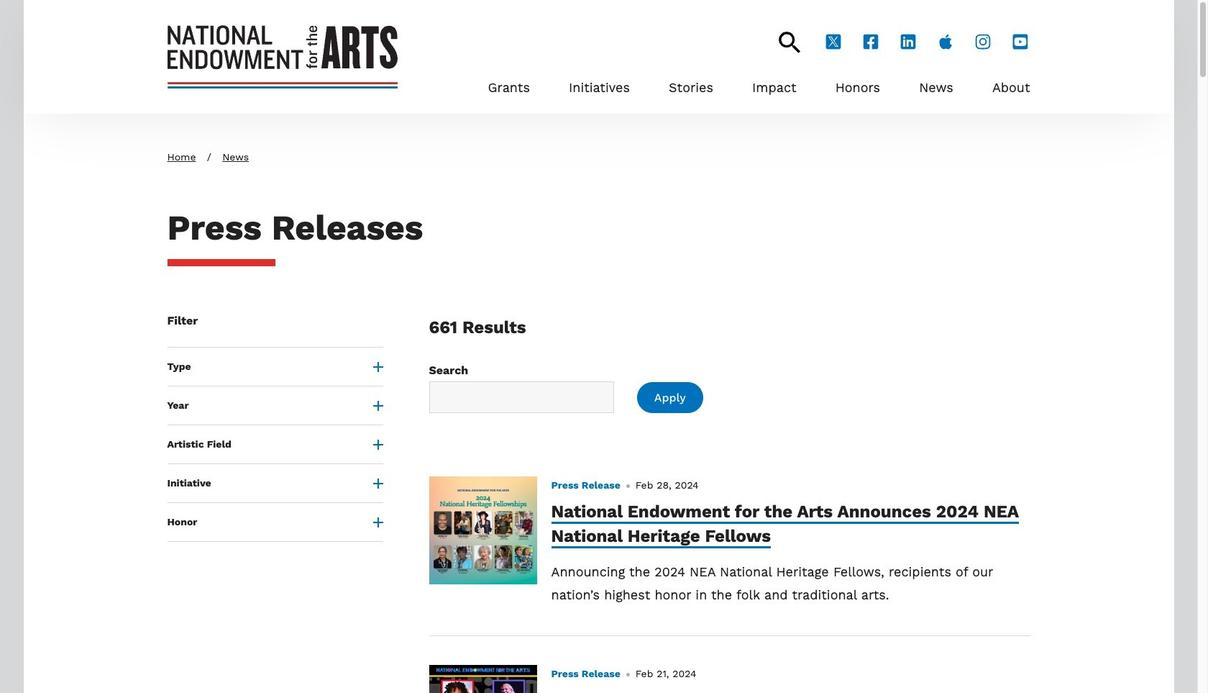 Task type: describe. For each thing, give the bounding box(es) containing it.
national endowment for the arts logo image
[[167, 25, 398, 88]]

7 menu item from the left
[[993, 76, 1031, 100]]

6 menu item from the left
[[920, 76, 954, 100]]



Task type: vqa. For each thing, say whether or not it's contained in the screenshot.
ACTORS STRETCHED ACROSS THE STAGE Image
no



Task type: locate. For each thing, give the bounding box(es) containing it.
1 menu item from the left
[[488, 76, 530, 100]]

2 menu item from the left
[[569, 76, 630, 100]]

5 menu item from the left
[[836, 76, 881, 100]]

None submit
[[637, 382, 704, 413]]

menu bar
[[488, 53, 1031, 100]]

4 menu item from the left
[[753, 76, 797, 100]]

menu item
[[488, 76, 530, 100], [569, 76, 630, 100], [669, 76, 714, 100], [753, 76, 797, 100], [836, 76, 881, 100], [920, 76, 954, 100], [993, 76, 1031, 100]]

collage of 10 artists announcing the 2024 nea national heritage fellowships image
[[429, 477, 537, 584]]

None text field
[[429, 382, 614, 413]]

collage of the 2024 nea jazz masters image
[[429, 665, 537, 693]]

3 menu item from the left
[[669, 76, 714, 100]]



